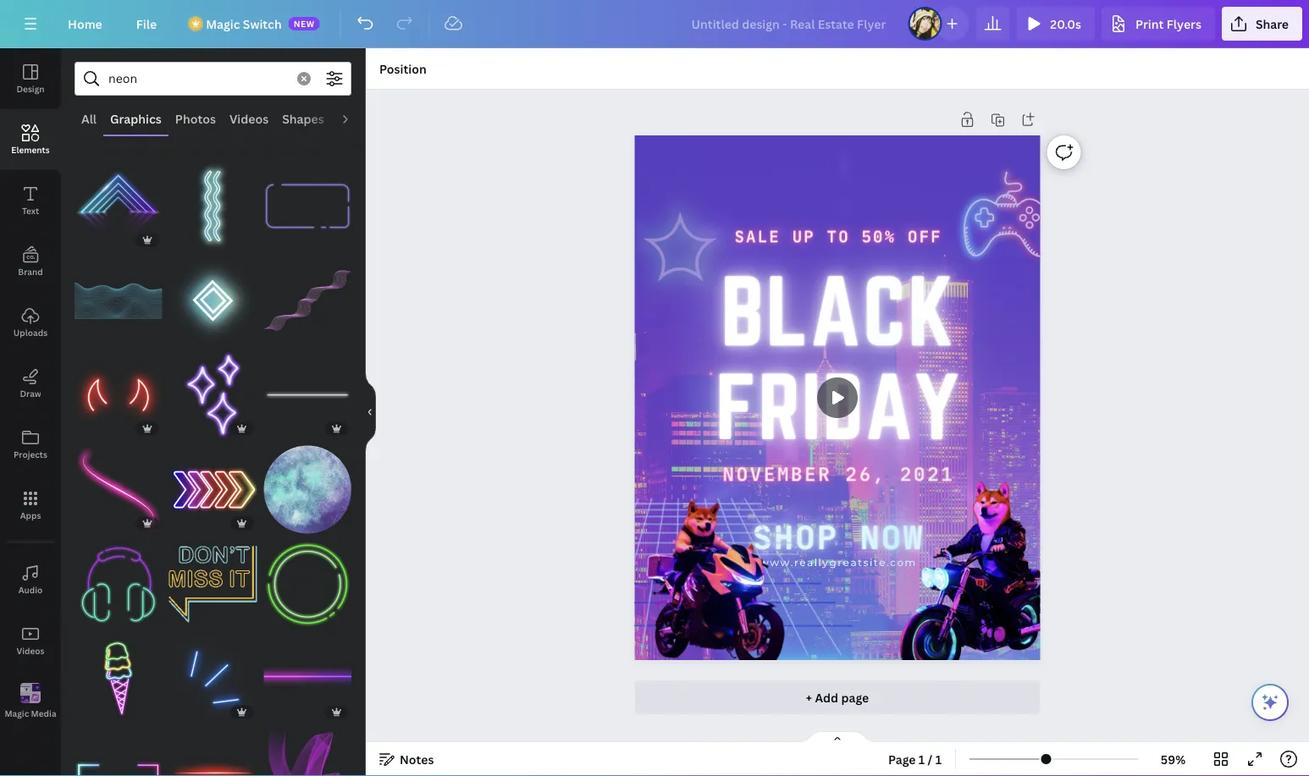 Task type: locate. For each thing, give the bounding box(es) containing it.
page
[[888, 752, 916, 768]]

colorful spotlight image
[[635, 181, 984, 731], [809, 188, 1159, 738]]

videos button up the magic media
[[0, 611, 61, 672]]

0 vertical spatial videos button
[[223, 102, 275, 135]]

2 neon line design image from the top
[[169, 257, 257, 345]]

elements button
[[0, 109, 61, 170]]

photos
[[175, 111, 216, 127]]

59%
[[1161, 752, 1186, 768]]

white neon line thin image
[[264, 351, 351, 439]]

1 vertical spatial videos button
[[0, 611, 61, 672]]

design button
[[0, 48, 61, 109]]

purple neon sparkle image
[[169, 351, 257, 439]]

magic left media
[[5, 708, 29, 720]]

print
[[1136, 16, 1164, 32]]

gradient rectangle neon frame image
[[75, 730, 162, 777]]

pink neon swirl image
[[75, 446, 162, 534]]

flyers
[[1167, 16, 1202, 32]]

magic inside the main menu bar
[[206, 16, 240, 32]]

audio button
[[331, 102, 378, 135], [0, 550, 61, 611]]

videos
[[230, 111, 269, 127], [17, 645, 44, 657]]

shop
[[753, 518, 839, 557]]

neon line design image
[[169, 162, 257, 250], [169, 257, 257, 345]]

audio button right "shapes"
[[331, 102, 378, 135]]

apps
[[20, 510, 41, 521]]

圆圈线条 image
[[264, 541, 351, 628]]

neon light image
[[75, 162, 162, 250]]

main menu bar
[[0, 0, 1309, 48]]

0 horizontal spatial 1
[[919, 752, 925, 768]]

sale
[[735, 227, 781, 247]]

brand
[[18, 266, 43, 277]]

1 horizontal spatial videos
[[230, 111, 269, 127]]

videos right photos
[[230, 111, 269, 127]]

1 horizontal spatial 1
[[936, 752, 942, 768]]

2 1 from the left
[[936, 752, 942, 768]]

50%
[[862, 227, 896, 247]]

1 vertical spatial magic
[[5, 708, 29, 720]]

1 right /
[[936, 752, 942, 768]]

shapes button
[[275, 102, 331, 135]]

videos inside side panel tab list
[[17, 645, 44, 657]]

1 vertical spatial audio button
[[0, 550, 61, 611]]

uploads
[[13, 327, 48, 338]]

1 neon line design image from the top
[[169, 162, 257, 250]]

audio right shapes button in the top left of the page
[[338, 111, 372, 127]]

blue line wave neon tech pattern image
[[75, 257, 162, 345]]

all
[[81, 111, 97, 127]]

0 horizontal spatial magic
[[5, 708, 29, 720]]

1 vertical spatial neon line design image
[[169, 257, 257, 345]]

neon shape image
[[169, 635, 257, 723]]

1 horizontal spatial magic
[[206, 16, 240, 32]]

new
[[294, 18, 315, 29]]

videos up magic media 'button'
[[17, 645, 44, 657]]

1 horizontal spatial audio
[[338, 111, 372, 127]]

print flyers
[[1136, 16, 1202, 32]]

canva assistant image
[[1260, 693, 1281, 713]]

audio button down apps
[[0, 550, 61, 611]]

0 horizontal spatial audio
[[18, 584, 43, 596]]

graphics button
[[103, 102, 168, 135]]

photos button
[[168, 102, 223, 135]]

side panel tab list
[[0, 48, 61, 733]]

all button
[[75, 102, 103, 135]]

20.0s button
[[1017, 7, 1095, 41]]

hide image
[[365, 372, 376, 453]]

magic left switch
[[206, 16, 240, 32]]

november
[[723, 463, 832, 486]]

0 vertical spatial magic
[[206, 16, 240, 32]]

1 vertical spatial videos
[[17, 645, 44, 657]]

+
[[806, 690, 812, 706]]

november 26, 2021
[[723, 463, 955, 486]]

1 left /
[[919, 752, 925, 768]]

projects
[[14, 449, 47, 460]]

magic media button
[[0, 672, 61, 733]]

show pages image
[[797, 731, 878, 744]]

audio down apps
[[18, 584, 43, 596]]

1 horizontal spatial videos button
[[223, 102, 275, 135]]

shop now
[[753, 518, 925, 557]]

0 vertical spatial audio button
[[331, 102, 378, 135]]

magic
[[206, 16, 240, 32], [5, 708, 29, 720]]

share button
[[1222, 7, 1303, 41]]

videos button right photos
[[223, 102, 275, 135]]

0 horizontal spatial audio button
[[0, 550, 61, 611]]

magic inside magic media 'button'
[[5, 708, 29, 720]]

draw
[[20, 388, 41, 399]]

audio
[[338, 111, 372, 127], [18, 584, 43, 596]]

position
[[379, 61, 427, 77]]

0 vertical spatial neon line design image
[[169, 162, 257, 250]]

neon graphic shape image
[[264, 730, 351, 777]]

2021
[[900, 463, 955, 486]]

0 horizontal spatial videos
[[17, 645, 44, 657]]

videos button
[[223, 102, 275, 135], [0, 611, 61, 672]]

hand-painted watercolor space galaxy neon blue and violet planet image
[[264, 446, 351, 534]]

sale up to 50% off
[[735, 227, 943, 247]]

1 vertical spatial audio
[[18, 584, 43, 596]]

now
[[860, 518, 925, 557]]

1
[[919, 752, 925, 768], [936, 752, 942, 768]]

text
[[22, 205, 39, 216]]

group
[[75, 152, 162, 250], [169, 152, 257, 250], [264, 162, 351, 250], [75, 247, 162, 345], [169, 247, 257, 345], [264, 247, 351, 345], [169, 341, 257, 439], [75, 351, 162, 439], [264, 351, 351, 439], [75, 436, 162, 534], [169, 436, 257, 534], [264, 436, 351, 534], [75, 530, 162, 628], [169, 530, 257, 628], [264, 530, 351, 628], [75, 625, 162, 723], [264, 625, 351, 723], [169, 635, 257, 723], [169, 720, 257, 777], [264, 720, 351, 777], [75, 730, 162, 777]]

notes
[[400, 752, 434, 768]]

1 horizontal spatial audio button
[[331, 102, 378, 135]]



Task type: describe. For each thing, give the bounding box(es) containing it.
magic for magic switch
[[206, 16, 240, 32]]

design
[[16, 83, 45, 94]]

Search elements search field
[[108, 63, 287, 95]]

page 1 / 1
[[888, 752, 942, 768]]

position button
[[373, 55, 433, 82]]

59% button
[[1146, 746, 1201, 773]]

apps button
[[0, 475, 61, 536]]

magic for magic media
[[5, 708, 29, 720]]

audio inside side panel tab list
[[18, 584, 43, 596]]

notes button
[[373, 746, 441, 773]]

devil horns neon icon image
[[75, 351, 162, 439]]

neon arrow decoration image
[[169, 446, 257, 534]]

projects button
[[0, 414, 61, 475]]

lens flare red color image
[[169, 730, 257, 777]]

uploads button
[[0, 292, 61, 353]]

draw button
[[0, 353, 61, 414]]

+ add page button
[[635, 681, 1041, 715]]

media
[[31, 708, 56, 720]]

elements
[[11, 144, 50, 155]]

0 vertical spatial videos
[[230, 111, 269, 127]]

26,
[[846, 463, 886, 486]]

www.reallygreatsite.com
[[760, 557, 917, 569]]

home link
[[54, 7, 116, 41]]

graphics
[[110, 111, 162, 127]]

add
[[815, 690, 839, 706]]

headset object neon illustration image
[[75, 541, 162, 628]]

share
[[1256, 16, 1289, 32]]

friday
[[716, 357, 961, 456]]

Design title text field
[[678, 7, 901, 41]]

off
[[908, 227, 943, 247]]

outlined neon ice cream image
[[75, 635, 162, 723]]

up
[[792, 227, 815, 247]]

violet purple neon light gradient image
[[264, 635, 351, 723]]

1 1 from the left
[[919, 752, 925, 768]]

magic media
[[5, 708, 56, 720]]

0 horizontal spatial videos button
[[0, 611, 61, 672]]

neon line design image for the blue line wave neon tech pattern image
[[169, 257, 257, 345]]

magic switch
[[206, 16, 282, 32]]

file button
[[123, 7, 170, 41]]

shapes
[[282, 111, 324, 127]]

switch
[[243, 16, 282, 32]]

pink flowy line wave neon tech pattern image
[[264, 257, 351, 345]]

neon line design image for neon light image
[[169, 162, 257, 250]]

page
[[841, 690, 869, 706]]

/
[[928, 752, 933, 768]]

home
[[68, 16, 102, 32]]

to
[[827, 227, 850, 247]]

+ add page
[[806, 690, 869, 706]]

file
[[136, 16, 157, 32]]

线框线条 image
[[264, 162, 351, 250]]

brand button
[[0, 231, 61, 292]]

0 vertical spatial audio
[[338, 111, 372, 127]]

20.0s
[[1051, 16, 1082, 32]]

print flyers button
[[1102, 7, 1215, 41]]

black
[[721, 259, 956, 363]]

text button
[[0, 170, 61, 231]]



Task type: vqa. For each thing, say whether or not it's contained in the screenshot.
the Graphics
yes



